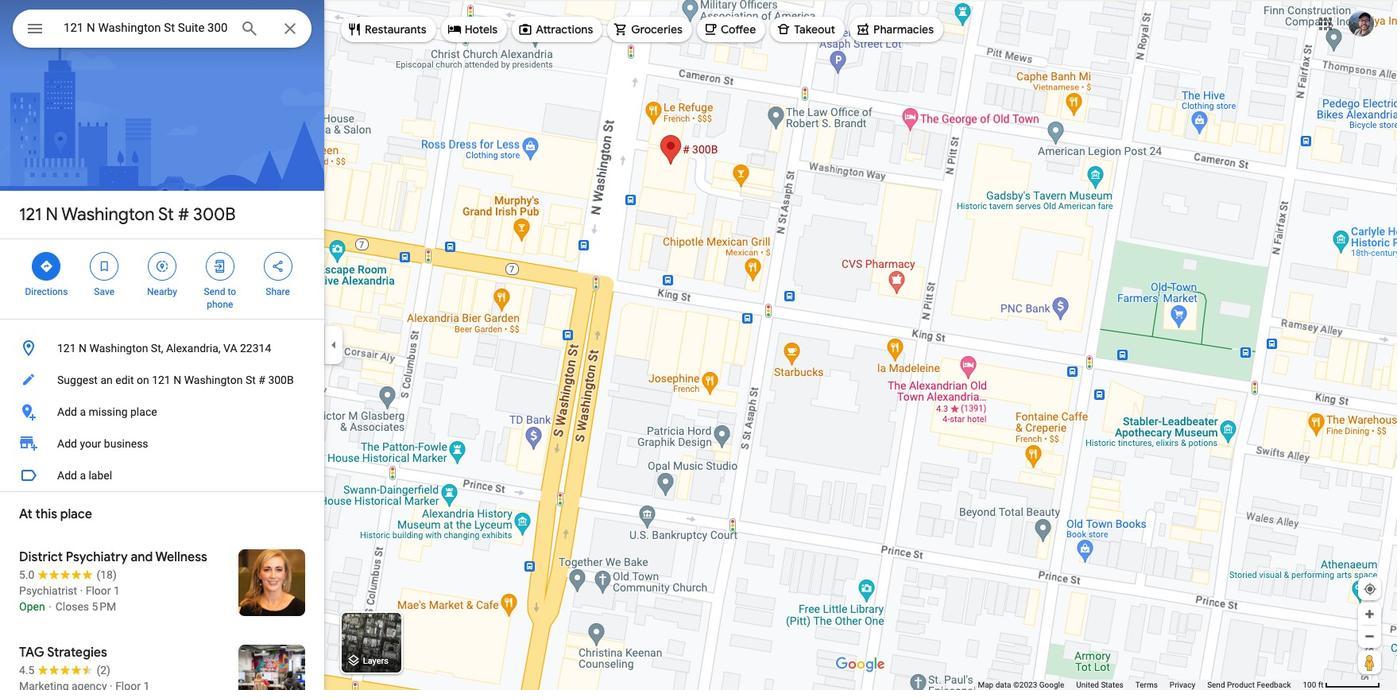 Task type: locate. For each thing, give the bounding box(es) containing it.
place inside button
[[130, 406, 157, 418]]

1 vertical spatial a
[[80, 469, 86, 482]]

0 horizontal spatial 300b
[[193, 204, 236, 226]]

collapse side panel image
[[325, 336, 343, 354]]

1 horizontal spatial place
[[130, 406, 157, 418]]

0 horizontal spatial #
[[178, 204, 189, 226]]

2 horizontal spatial n
[[173, 374, 181, 386]]

1 horizontal spatial send
[[1208, 681, 1226, 689]]

2 vertical spatial add
[[57, 469, 77, 482]]

a
[[80, 406, 86, 418], [80, 469, 86, 482]]

psychiatrist · floor 1 open ⋅ closes 5 pm
[[19, 584, 120, 613]]

a left the missing
[[80, 406, 86, 418]]

0 horizontal spatial send
[[204, 286, 225, 297]]

zoom out image
[[1365, 631, 1377, 643]]

washington down va
[[184, 374, 243, 386]]

1
[[114, 584, 120, 597]]

0 vertical spatial add
[[57, 406, 77, 418]]

n
[[46, 204, 58, 226], [79, 342, 87, 355], [173, 374, 181, 386]]

0 horizontal spatial n
[[46, 204, 58, 226]]

121 up 
[[19, 204, 42, 226]]

121 n washington st, alexandria, va 22314
[[57, 342, 271, 355]]

0 vertical spatial washington
[[61, 204, 155, 226]]

None field
[[64, 18, 227, 37]]

send for send to phone
[[204, 286, 225, 297]]

footer containing map data ©2023 google
[[978, 680, 1304, 690]]

attractions button
[[512, 10, 603, 49]]

send left product
[[1208, 681, 1226, 689]]

1 vertical spatial washington
[[89, 342, 148, 355]]

hotels
[[465, 22, 498, 37]]

1 vertical spatial place
[[60, 507, 92, 522]]

121 right on
[[152, 374, 171, 386]]

and
[[131, 549, 153, 565]]

1 horizontal spatial 121
[[57, 342, 76, 355]]

0 horizontal spatial place
[[60, 507, 92, 522]]

n up 
[[46, 204, 58, 226]]

1 horizontal spatial #
[[259, 374, 266, 386]]

save
[[94, 286, 115, 297]]

0 vertical spatial n
[[46, 204, 58, 226]]

closes
[[55, 600, 89, 613]]

n down 121 n washington st, alexandria, va 22314
[[173, 374, 181, 386]]

takeout button
[[771, 10, 845, 49]]

edit
[[115, 374, 134, 386]]

1 vertical spatial 300b
[[268, 374, 294, 386]]

restaurants
[[365, 22, 427, 37]]

1 a from the top
[[80, 406, 86, 418]]

add left the label
[[57, 469, 77, 482]]

send for send product feedback
[[1208, 681, 1226, 689]]

1 vertical spatial #
[[259, 374, 266, 386]]

groceries
[[632, 22, 683, 37]]

1 vertical spatial 121
[[57, 342, 76, 355]]

pharmacies
[[874, 22, 934, 37]]

add left your
[[57, 437, 77, 450]]

2 vertical spatial washington
[[184, 374, 243, 386]]

this
[[35, 507, 57, 522]]

4.5
[[19, 664, 35, 677]]

 search field
[[13, 10, 312, 51]]

0 vertical spatial st
[[158, 204, 174, 226]]

send up phone
[[204, 286, 225, 297]]

your
[[80, 437, 101, 450]]

121 inside button
[[57, 342, 76, 355]]

3 add from the top
[[57, 469, 77, 482]]

2 horizontal spatial 121
[[152, 374, 171, 386]]

1 horizontal spatial 300b
[[268, 374, 294, 386]]

2 vertical spatial 121
[[152, 374, 171, 386]]

1 vertical spatial send
[[1208, 681, 1226, 689]]

st
[[158, 204, 174, 226], [246, 374, 256, 386]]

terms
[[1136, 681, 1159, 689]]

1 vertical spatial add
[[57, 437, 77, 450]]

300b inside button
[[268, 374, 294, 386]]

send inside button
[[1208, 681, 1226, 689]]

1 vertical spatial n
[[79, 342, 87, 355]]

district
[[19, 549, 63, 565]]

2 vertical spatial n
[[173, 374, 181, 386]]

121 n washington st # 300b main content
[[0, 0, 324, 690]]

5.0
[[19, 569, 35, 581]]

restaurants button
[[341, 10, 436, 49]]

share
[[266, 286, 290, 297]]

wellness
[[155, 549, 207, 565]]

place right this
[[60, 507, 92, 522]]

100 ft
[[1304, 681, 1324, 689]]

to
[[228, 286, 236, 297]]

va
[[223, 342, 237, 355]]

5 pm
[[92, 600, 116, 613]]


[[155, 258, 169, 275]]

at
[[19, 507, 32, 522]]

0 vertical spatial place
[[130, 406, 157, 418]]

tag strategies
[[19, 645, 107, 661]]


[[213, 258, 227, 275]]

1 vertical spatial st
[[246, 374, 256, 386]]

2 a from the top
[[80, 469, 86, 482]]

100 ft button
[[1304, 681, 1381, 689]]

send inside 'send to phone'
[[204, 286, 225, 297]]

coffee
[[721, 22, 756, 37]]

attractions
[[536, 22, 593, 37]]

n inside 121 n washington st, alexandria, va 22314 button
[[79, 342, 87, 355]]

takeout
[[795, 22, 836, 37]]

1 add from the top
[[57, 406, 77, 418]]

0 vertical spatial send
[[204, 286, 225, 297]]

states
[[1102, 681, 1124, 689]]

add down suggest at the left of the page
[[57, 406, 77, 418]]

add a label button
[[0, 460, 324, 491]]

121 up suggest at the left of the page
[[57, 342, 76, 355]]

footer inside "google maps" element
[[978, 680, 1304, 690]]

300b up 
[[193, 204, 236, 226]]

suggest an edit on 121 n washington st # 300b
[[57, 374, 294, 386]]

# down 22314 in the left of the page
[[259, 374, 266, 386]]

0 horizontal spatial 121
[[19, 204, 42, 226]]

a left the label
[[80, 469, 86, 482]]

send product feedback
[[1208, 681, 1292, 689]]

washington for st
[[61, 204, 155, 226]]

121
[[19, 204, 42, 226], [57, 342, 76, 355], [152, 374, 171, 386]]

 button
[[13, 10, 57, 51]]

washington
[[61, 204, 155, 226], [89, 342, 148, 355], [184, 374, 243, 386]]

google maps element
[[0, 0, 1398, 690]]

# up actions for 121 n washington st # 300b "region" at the top of the page
[[178, 204, 189, 226]]

footer
[[978, 680, 1304, 690]]

0 vertical spatial #
[[178, 204, 189, 226]]

psychiatrist
[[19, 584, 77, 597]]

121 N Washington St Suite 300, Alexandria, VA 22314 field
[[13, 10, 312, 48]]

place
[[130, 406, 157, 418], [60, 507, 92, 522]]

add
[[57, 406, 77, 418], [57, 437, 77, 450], [57, 469, 77, 482]]

washington up edit
[[89, 342, 148, 355]]

300b down 22314 in the left of the page
[[268, 374, 294, 386]]

feedback
[[1258, 681, 1292, 689]]

hotels button
[[441, 10, 507, 49]]

place down on
[[130, 406, 157, 418]]

product
[[1228, 681, 1256, 689]]

phone
[[207, 299, 233, 310]]

1 horizontal spatial n
[[79, 342, 87, 355]]

add your business link
[[0, 428, 324, 460]]

# inside suggest an edit on 121 n washington st # 300b button
[[259, 374, 266, 386]]

1 horizontal spatial st
[[246, 374, 256, 386]]

0 horizontal spatial st
[[158, 204, 174, 226]]

google
[[1040, 681, 1065, 689]]

tag
[[19, 645, 44, 661]]

washington inside button
[[89, 342, 148, 355]]

2 add from the top
[[57, 437, 77, 450]]

send
[[204, 286, 225, 297], [1208, 681, 1226, 689]]

zoom in image
[[1365, 608, 1377, 620]]

#
[[178, 204, 189, 226], [259, 374, 266, 386]]

n for 121 n washington st, alexandria, va 22314
[[79, 342, 87, 355]]

0 vertical spatial a
[[80, 406, 86, 418]]

0 vertical spatial 121
[[19, 204, 42, 226]]

st down 22314 in the left of the page
[[246, 374, 256, 386]]

washington up 
[[61, 204, 155, 226]]

n up suggest at the left of the page
[[79, 342, 87, 355]]

st up the 
[[158, 204, 174, 226]]



Task type: vqa. For each thing, say whether or not it's contained in the screenshot.


Task type: describe. For each thing, give the bounding box(es) containing it.
washington for st,
[[89, 342, 148, 355]]

united states
[[1077, 681, 1124, 689]]

psychiatry
[[66, 549, 128, 565]]

none field inside 121 n washington st suite 300, alexandria, va 22314 'field'
[[64, 18, 227, 37]]

privacy
[[1170, 681, 1196, 689]]

n for 121 n washington st # 300b
[[46, 204, 58, 226]]

121 n washington st # 300b
[[19, 204, 236, 226]]

ft
[[1319, 681, 1324, 689]]

add for add a label
[[57, 469, 77, 482]]

22314
[[240, 342, 271, 355]]


[[97, 258, 111, 275]]

add for add your business
[[57, 437, 77, 450]]

on
[[137, 374, 149, 386]]

an
[[101, 374, 113, 386]]

·
[[80, 584, 83, 597]]

121 n washington st, alexandria, va 22314 button
[[0, 332, 324, 364]]

add for add a missing place
[[57, 406, 77, 418]]

district psychiatry and wellness
[[19, 549, 207, 565]]

google account: cj baylor  
(christian.baylor@adept.ai) image
[[1349, 11, 1375, 36]]

a for missing
[[80, 406, 86, 418]]

100
[[1304, 681, 1317, 689]]


[[25, 17, 45, 40]]

121 inside button
[[152, 374, 171, 386]]

coffee button
[[697, 10, 766, 49]]

layers
[[363, 656, 389, 667]]

send to phone
[[204, 286, 236, 310]]

5.0 stars 18 reviews image
[[19, 567, 117, 583]]

add a missing place
[[57, 406, 157, 418]]

(2)
[[97, 664, 110, 677]]

united
[[1077, 681, 1100, 689]]

terms button
[[1136, 680, 1159, 690]]

united states button
[[1077, 680, 1124, 690]]

business
[[104, 437, 148, 450]]

show street view coverage image
[[1359, 650, 1382, 674]]

121 for 121 n washington st # 300b
[[19, 204, 42, 226]]

⋅
[[48, 600, 53, 613]]

groceries button
[[608, 10, 693, 49]]

0 vertical spatial 300b
[[193, 204, 236, 226]]

st,
[[151, 342, 163, 355]]

n inside suggest an edit on 121 n washington st # 300b button
[[173, 374, 181, 386]]

(18)
[[97, 569, 117, 581]]

map
[[978, 681, 994, 689]]

show your location image
[[1364, 582, 1378, 596]]

label
[[89, 469, 112, 482]]

add a missing place button
[[0, 396, 324, 428]]

add your business
[[57, 437, 148, 450]]

suggest
[[57, 374, 98, 386]]

st inside button
[[246, 374, 256, 386]]

actions for 121 n washington st # 300b region
[[0, 239, 324, 319]]

data
[[996, 681, 1012, 689]]

suggest an edit on 121 n washington st # 300b button
[[0, 364, 324, 396]]

directions
[[25, 286, 68, 297]]

privacy button
[[1170, 680, 1196, 690]]

at this place
[[19, 507, 92, 522]]

map data ©2023 google
[[978, 681, 1065, 689]]

missing
[[89, 406, 128, 418]]

©2023
[[1014, 681, 1038, 689]]

nearby
[[147, 286, 177, 297]]

open
[[19, 600, 45, 613]]


[[39, 258, 54, 275]]

4.5 stars 2 reviews image
[[19, 662, 110, 678]]

pharmacies button
[[850, 10, 944, 49]]

strategies
[[47, 645, 107, 661]]

washington inside button
[[184, 374, 243, 386]]

send product feedback button
[[1208, 680, 1292, 690]]

add a label
[[57, 469, 112, 482]]

floor
[[86, 584, 111, 597]]


[[271, 258, 285, 275]]

a for label
[[80, 469, 86, 482]]

alexandria,
[[166, 342, 221, 355]]

121 for 121 n washington st, alexandria, va 22314
[[57, 342, 76, 355]]



